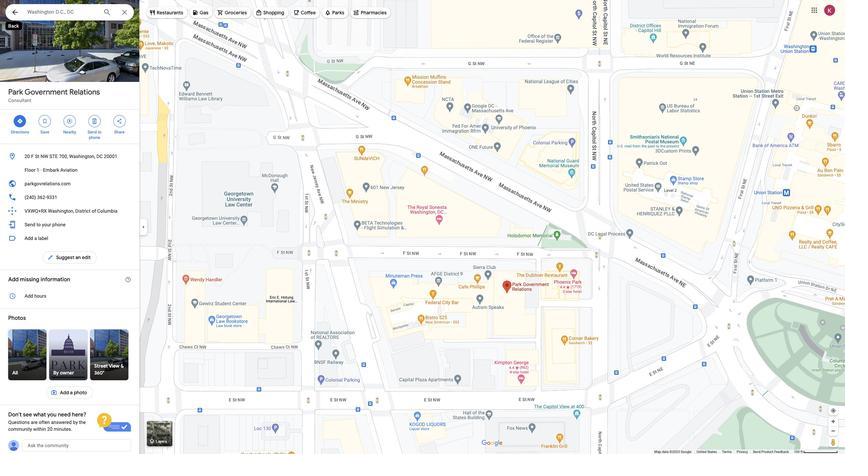 Task type: describe. For each thing, give the bounding box(es) containing it.
ft
[[801, 450, 803, 454]]

missing
[[20, 276, 39, 283]]

share
[[114, 130, 125, 135]]

within
[[33, 427, 46, 432]]

vxwq+rx washington, district of columbia button
[[0, 204, 139, 218]]

actions for park government relations region
[[0, 110, 139, 144]]

by
[[73, 420, 78, 425]]

add a photo image
[[51, 390, 57, 396]]

google account: kenny nguyen  
(kenny.nguyen@adept.ai) image
[[824, 5, 835, 16]]

are
[[31, 420, 38, 425]]

362-
[[37, 195, 47, 200]]

add for add a photo
[[60, 390, 69, 396]]

 search field
[[5, 4, 134, 22]]

street
[[94, 363, 108, 369]]

shopping button
[[253, 4, 288, 21]]

all
[[12, 370, 18, 376]]

20001
[[104, 154, 117, 159]]

to for phone
[[98, 130, 101, 135]]

parkgovrelations.com link
[[0, 177, 139, 191]]

consultant button
[[8, 97, 31, 104]]

add for add a label
[[25, 236, 33, 241]]

to for your
[[36, 222, 41, 227]]

send for send product feedback
[[753, 450, 761, 454]]

zoom out image
[[831, 429, 836, 434]]

show your location image
[[831, 408, 837, 414]]

nearby
[[63, 130, 76, 135]]

20 inside don't see what you need here? questions are often answered by the community within 20 minutes.
[[47, 427, 53, 432]]

data
[[662, 450, 669, 454]]

coffee button
[[291, 4, 320, 21]]

don't see what you need here? questions are often answered by the community within 20 minutes.
[[8, 412, 86, 432]]

add a photo
[[60, 390, 87, 396]]


[[11, 8, 19, 17]]

(240) 362-9331
[[25, 195, 57, 200]]

(240)
[[25, 195, 36, 200]]

 suggest an edit
[[47, 254, 91, 261]]

by
[[53, 370, 59, 376]]

suggest
[[56, 254, 74, 261]]

add for add missing information
[[8, 276, 19, 283]]

layers
[[156, 440, 167, 444]]

map
[[655, 450, 661, 454]]


[[42, 117, 48, 125]]


[[47, 254, 53, 261]]

zoom in image
[[831, 419, 836, 424]]

photo
[[74, 390, 87, 396]]

100 ft
[[794, 450, 803, 454]]

photo of park government relations image
[[0, 0, 139, 82]]

aviation
[[60, 167, 78, 173]]

1
[[37, 167, 39, 173]]

floor
[[25, 167, 35, 173]]

add hours
[[25, 293, 46, 299]]

vxwq+rx
[[25, 208, 47, 214]]

20 inside button
[[25, 154, 30, 159]]

you
[[47, 412, 57, 418]]

states
[[707, 450, 717, 454]]

edit
[[82, 254, 91, 261]]

parks button
[[322, 4, 349, 21]]

united states
[[697, 450, 717, 454]]

phone inside send to your phone button
[[52, 222, 66, 227]]

privacy button
[[737, 450, 748, 454]]

an
[[75, 254, 81, 261]]

a for photo
[[70, 390, 73, 396]]

floor 1 · embark aviation button
[[0, 163, 139, 177]]

columbia
[[97, 208, 118, 214]]

terms
[[722, 450, 732, 454]]


[[17, 117, 23, 125]]

send for send to your phone
[[25, 222, 35, 227]]

add a photo button
[[47, 385, 93, 401]]

what
[[33, 412, 46, 418]]

often
[[39, 420, 50, 425]]

copy plus code image
[[114, 208, 120, 214]]

2
[[17, 68, 20, 74]]

Washington D.C., DC field
[[5, 4, 134, 20]]


[[116, 117, 122, 125]]

©2023
[[670, 450, 680, 454]]

product
[[762, 450, 774, 454]]

the
[[79, 420, 86, 425]]

phone inside send to phone
[[89, 135, 100, 140]]

united states button
[[697, 450, 717, 454]]

none field inside washington d.c., dc field
[[27, 8, 98, 16]]

add hours button
[[0, 289, 139, 303]]

shopping
[[263, 10, 284, 16]]

relations
[[69, 87, 100, 97]]



Task type: vqa. For each thing, say whether or not it's contained in the screenshot.
total duration 2 hr 10 min. element
no



Task type: locate. For each thing, give the bounding box(es) containing it.
0 vertical spatial to
[[98, 130, 101, 135]]

washington, inside 20 f st nw ste 700, washington, dc 20001 button
[[69, 154, 95, 159]]

a left label
[[34, 236, 37, 241]]

footer
[[655, 450, 794, 454]]

map data ©2023 google
[[655, 450, 692, 454]]

community
[[8, 427, 32, 432]]

district
[[75, 208, 91, 214]]

1 vertical spatial to
[[36, 222, 41, 227]]

send to your phone
[[25, 222, 66, 227]]

terms button
[[722, 450, 732, 454]]

restaurants button
[[147, 4, 187, 21]]

photos
[[22, 68, 39, 74]]

by owner
[[53, 370, 74, 376]]

0 horizontal spatial to
[[36, 222, 41, 227]]

vxwq+rx washington, district of columbia
[[25, 208, 118, 214]]

footer inside google maps element
[[655, 450, 794, 454]]

more info image
[[125, 277, 131, 283]]

20 f st nw ste 700, washington, dc 20001 button
[[0, 150, 139, 163]]

washington, left dc
[[69, 154, 95, 159]]

questions
[[8, 420, 30, 425]]

gas button
[[189, 4, 213, 21]]

360°
[[94, 370, 104, 376]]

nw
[[41, 154, 48, 159]]

label
[[38, 236, 48, 241]]


[[67, 117, 73, 125]]

(240) 362-9331 button
[[0, 191, 139, 204]]

20 down the often
[[47, 427, 53, 432]]

to inside send to phone
[[98, 130, 101, 135]]

send left the product
[[753, 450, 761, 454]]

·
[[41, 167, 42, 173]]

0 vertical spatial send
[[88, 130, 97, 135]]

groceries button
[[215, 4, 251, 21]]

here?
[[72, 412, 86, 418]]

park government relations main content
[[0, 0, 139, 454]]

&
[[121, 363, 124, 369]]

gas
[[200, 10, 208, 16]]

send down 
[[88, 130, 97, 135]]

send inside send to phone
[[88, 130, 97, 135]]

dc
[[97, 154, 103, 159]]

None field
[[27, 8, 98, 16]]

send to phone
[[88, 130, 101, 140]]

0 vertical spatial 20
[[25, 154, 30, 159]]

1 vertical spatial a
[[70, 390, 73, 396]]

a
[[34, 236, 37, 241], [70, 390, 73, 396]]

to left share
[[98, 130, 101, 135]]

groceries
[[225, 10, 247, 16]]

collapse side panel image
[[140, 223, 147, 231]]

1 horizontal spatial a
[[70, 390, 73, 396]]

None text field
[[22, 440, 131, 452]]

all button
[[8, 330, 46, 380]]

add missing information
[[8, 276, 70, 283]]

2 photos button
[[5, 65, 41, 77]]

1 vertical spatial 20
[[47, 427, 53, 432]]

street view & 360° button
[[90, 330, 128, 380]]

add left the hours
[[25, 293, 33, 299]]

to left "your"
[[36, 222, 41, 227]]

1 vertical spatial send
[[25, 222, 35, 227]]

consultant
[[8, 98, 31, 103]]

0 horizontal spatial send
[[25, 222, 35, 227]]

9331
[[46, 195, 57, 200]]

of
[[92, 208, 96, 214]]

information for park government relations region
[[0, 150, 139, 232]]

1 vertical spatial phone
[[52, 222, 66, 227]]

send for send to phone
[[88, 130, 97, 135]]

footer containing map data ©2023 google
[[655, 450, 794, 454]]

your
[[42, 222, 51, 227]]

park
[[8, 87, 23, 97]]

send product feedback button
[[753, 450, 789, 454]]

street view & 360°
[[94, 363, 124, 376]]

100
[[794, 450, 800, 454]]

1 horizontal spatial send
[[88, 130, 97, 135]]

view
[[109, 363, 120, 369]]

700,
[[59, 154, 68, 159]]

add right add a photo
[[60, 390, 69, 396]]

send to your phone button
[[0, 218, 139, 232]]

20 left 'f'
[[25, 154, 30, 159]]

save
[[40, 130, 49, 135]]

100 ft button
[[794, 450, 838, 454]]

a left photo
[[70, 390, 73, 396]]

pharmacies
[[361, 10, 387, 16]]

add
[[25, 236, 33, 241], [8, 276, 19, 283], [25, 293, 33, 299], [60, 390, 69, 396]]

answered
[[51, 420, 72, 425]]

to
[[98, 130, 101, 135], [36, 222, 41, 227]]

phone down 
[[89, 135, 100, 140]]

0 vertical spatial a
[[34, 236, 37, 241]]

washington, inside vxwq+rx washington, district of columbia button
[[48, 208, 74, 214]]

20 f st nw ste 700, washington, dc 20001
[[25, 154, 117, 159]]

google maps element
[[0, 0, 845, 454]]


[[91, 117, 98, 125]]

2 vertical spatial send
[[753, 450, 761, 454]]

privacy
[[737, 450, 748, 454]]

parkgovrelations.com
[[25, 181, 71, 186]]

don't
[[8, 412, 22, 418]]

1 horizontal spatial to
[[98, 130, 101, 135]]

1 vertical spatial washington,
[[48, 208, 74, 214]]

a for label
[[34, 236, 37, 241]]

government
[[25, 87, 68, 97]]

add left missing at the bottom left of page
[[8, 276, 19, 283]]

0 vertical spatial phone
[[89, 135, 100, 140]]

ste
[[49, 154, 58, 159]]

phone
[[89, 135, 100, 140], [52, 222, 66, 227]]

add left label
[[25, 236, 33, 241]]

send down the vxwq+rx
[[25, 222, 35, 227]]

2 horizontal spatial send
[[753, 450, 761, 454]]

pharmacies button
[[351, 4, 391, 21]]

photos
[[8, 315, 26, 322]]

parks
[[332, 10, 344, 16]]

information
[[41, 276, 70, 283]]

0 horizontal spatial 20
[[25, 154, 30, 159]]

none text field inside the park government relations main content
[[22, 440, 131, 452]]

show street view coverage image
[[829, 437, 838, 447]]

send inside information for park government relations region
[[25, 222, 35, 227]]

2 photos
[[17, 68, 39, 74]]

add for add hours
[[25, 293, 33, 299]]

add a label
[[25, 236, 48, 241]]

1 horizontal spatial 20
[[47, 427, 53, 432]]

add a label button
[[0, 232, 139, 245]]

feedback
[[774, 450, 789, 454]]

0 horizontal spatial a
[[34, 236, 37, 241]]

to inside button
[[36, 222, 41, 227]]

washington, up send to your phone button
[[48, 208, 74, 214]]

owner
[[60, 370, 74, 376]]

united
[[697, 450, 707, 454]]

washington,
[[69, 154, 95, 159], [48, 208, 74, 214]]

need
[[58, 412, 71, 418]]

send
[[88, 130, 97, 135], [25, 222, 35, 227], [753, 450, 761, 454]]

st
[[35, 154, 39, 159]]

0 vertical spatial washington,
[[69, 154, 95, 159]]

phone right "your"
[[52, 222, 66, 227]]

0 horizontal spatial phone
[[52, 222, 66, 227]]

1 horizontal spatial phone
[[89, 135, 100, 140]]

hours
[[34, 293, 46, 299]]



